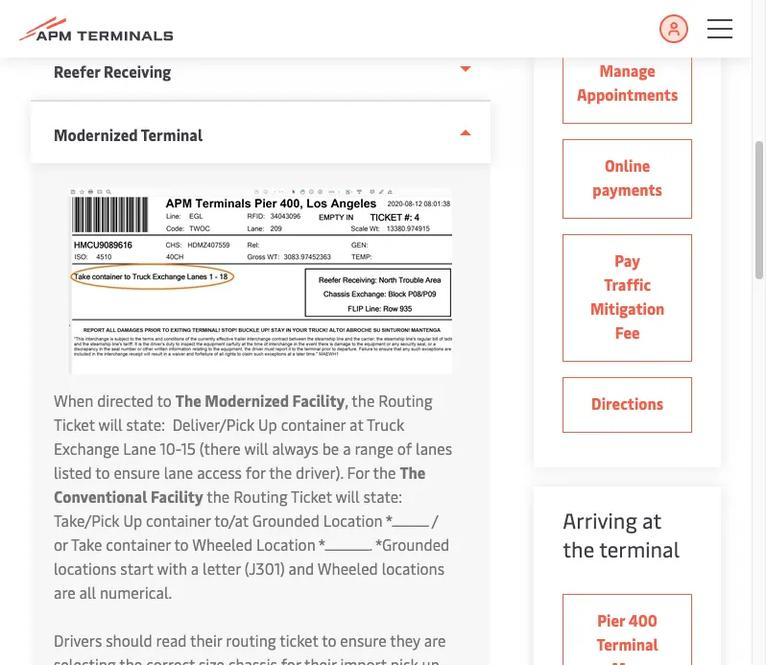 Task type: describe. For each thing, give the bounding box(es) containing it.
manage
[[600, 60, 656, 81]]

a inside , the routing ticket will state:  deliver/pick up container at truck exchange lane 10-15 (there will always be a range of lanes listed to ensure lane access for the driver). for the
[[343, 438, 351, 459]]

grounded
[[252, 510, 320, 531]]

*______.
[[318, 534, 372, 555]]

a inside the routing ticket will state: take/pick up container to/at grounded location *_____ / or take container to wheeled location *______. *grounded locations start with a letter (j301) and wheeled locations are all numerical.
[[191, 558, 199, 579]]

up for deliver/pick
[[258, 414, 277, 435]]

lane
[[123, 438, 156, 459]]

routing inside the routing ticket will state: take/pick up container to/at grounded location *_____ / or take container to wheeled location *______. *grounded locations start with a letter (j301) and wheeled locations are all numerical.
[[233, 486, 288, 507]]

conventional
[[54, 486, 147, 507]]

payments
[[593, 179, 662, 200]]

online payments link
[[563, 139, 692, 219]]

the conventional facility
[[54, 462, 426, 507]]

15
[[181, 438, 196, 459]]

selecting
[[54, 654, 116, 665]]

2 vertical spatial container
[[106, 534, 171, 555]]

range
[[355, 438, 394, 459]]

take/pick
[[54, 510, 120, 531]]

directions
[[592, 393, 664, 414]]

ticket inside , the routing ticket will state:  deliver/pick up container at truck exchange lane 10-15 (there will always be a range of lanes listed to ensure lane access for the driver). for the
[[54, 414, 95, 435]]

ticket inside the routing ticket will state: take/pick up container to/at grounded location *_____ / or take container to wheeled location *______. *grounded locations start with a letter (j301) and wheeled locations are all numerical.
[[291, 486, 332, 507]]

, the routing ticket will state:  deliver/pick up container at truck exchange lane 10-15 (there will always be a range of lanes listed to ensure lane access for the driver). for the
[[54, 390, 452, 483]]

fee
[[615, 322, 640, 343]]

the inside 'drivers should read their routing ticket to ensure they are selecting the correct size chassis for their import pick up'
[[119, 654, 142, 665]]

*grounded
[[375, 534, 450, 555]]

appointments
[[577, 84, 678, 105]]

for
[[347, 462, 370, 483]]

the routing ticket will state: take/pick up container to/at grounded location *_____ / or take container to wheeled location *______. *grounded locations start with a letter (j301) and wheeled locations are all numerical.
[[54, 486, 450, 603]]

0 horizontal spatial will
[[98, 414, 123, 435]]

manage appointments link
[[563, 44, 692, 124]]

to right directed
[[157, 390, 172, 411]]

up
[[422, 654, 440, 665]]

with
[[157, 558, 187, 579]]

(there
[[200, 438, 241, 459]]

online payments
[[593, 155, 662, 200]]

always
[[272, 438, 319, 459]]

take
[[71, 534, 102, 555]]

lanes
[[416, 438, 452, 459]]

to inside 'drivers should read their routing ticket to ensure they are selecting the correct size chassis for their import pick up'
[[322, 630, 336, 651]]

the inside the routing ticket will state: take/pick up container to/at grounded location *_____ / or take container to wheeled location *______. *grounded locations start with a letter (j301) and wheeled locations are all numerical.
[[207, 486, 230, 507]]

online
[[605, 155, 650, 176]]

facility inside the conventional facility
[[151, 486, 203, 507]]

should
[[106, 630, 152, 651]]

(j301)
[[244, 558, 285, 579]]

drivers should read their routing ticket to ensure they are selecting the correct size chassis for their import pick up 
[[54, 630, 450, 665]]

container for always
[[281, 414, 346, 435]]

pay
[[615, 250, 640, 271]]

will inside the routing ticket will state: take/pick up container to/at grounded location *_____ / or take container to wheeled location *______. *grounded locations start with a letter (j301) and wheeled locations are all numerical.
[[336, 486, 360, 507]]

0 vertical spatial facility
[[292, 390, 345, 411]]

0 vertical spatial wheeled
[[192, 534, 253, 555]]

are inside 'drivers should read their routing ticket to ensure they are selecting the correct size chassis for their import pick up'
[[424, 630, 446, 651]]

terminal
[[599, 535, 680, 564]]

size
[[199, 654, 225, 665]]

0 vertical spatial the
[[175, 390, 201, 411]]

1 locations from the left
[[54, 558, 117, 579]]

1 horizontal spatial their
[[304, 654, 336, 665]]

,
[[345, 390, 348, 411]]

import
[[340, 654, 387, 665]]

ticket
[[280, 630, 318, 651]]

pier 400 terminal map link
[[563, 594, 692, 665]]

the down always
[[269, 462, 292, 483]]

start
[[120, 558, 153, 579]]

lane
[[164, 462, 193, 483]]

for inside 'drivers should read their routing ticket to ensure they are selecting the correct size chassis for their import pick up'
[[281, 654, 301, 665]]

listed
[[54, 462, 92, 483]]

of
[[397, 438, 412, 459]]

to inside the routing ticket will state: take/pick up container to/at grounded location *_____ / or take container to wheeled location *______. *grounded locations start with a letter (j301) and wheeled locations are all numerical.
[[174, 534, 189, 555]]

pay traffic mitigation fee link
[[563, 234, 692, 362]]

map
[[612, 658, 643, 665]]



Task type: vqa. For each thing, say whether or not it's contained in the screenshot.
Drivers
yes



Task type: locate. For each thing, give the bounding box(es) containing it.
0 horizontal spatial locations
[[54, 558, 117, 579]]

correct
[[146, 654, 195, 665]]

the down should
[[119, 654, 142, 665]]

1 horizontal spatial ensure
[[340, 630, 387, 651]]

at inside arriving at the terminal
[[642, 506, 661, 535]]

1 vertical spatial wheeled
[[318, 558, 378, 579]]

letter
[[203, 558, 241, 579]]

locations down *grounded
[[382, 558, 445, 579]]

the inside arriving at the terminal
[[563, 535, 595, 564]]

0 vertical spatial at
[[350, 414, 363, 435]]

will
[[98, 414, 123, 435], [244, 438, 268, 459], [336, 486, 360, 507]]

400
[[629, 610, 658, 631]]

0 horizontal spatial their
[[190, 630, 222, 651]]

at
[[350, 414, 363, 435], [642, 506, 661, 535]]

location down grounded
[[256, 534, 316, 555]]

0 vertical spatial up
[[258, 414, 277, 435]]

1 vertical spatial up
[[123, 510, 142, 531]]

1 horizontal spatial routing
[[378, 390, 433, 411]]

to up with
[[174, 534, 189, 555]]

are inside the routing ticket will state: take/pick up container to/at grounded location *_____ / or take container to wheeled location *______. *grounded locations start with a letter (j301) and wheeled locations are all numerical.
[[54, 582, 76, 603]]

a right with
[[191, 558, 199, 579]]

when
[[54, 390, 93, 411]]

10-
[[160, 438, 181, 459]]

will right (there
[[244, 438, 268, 459]]

0 horizontal spatial ensure
[[114, 462, 160, 483]]

0 horizontal spatial up
[[123, 510, 142, 531]]

2 vertical spatial will
[[336, 486, 360, 507]]

wheeled down the *______.
[[318, 558, 378, 579]]

the down of
[[400, 462, 426, 483]]

1 horizontal spatial location
[[323, 510, 383, 531]]

modernized
[[205, 390, 289, 411]]

1 horizontal spatial wheeled
[[318, 558, 378, 579]]

up
[[258, 414, 277, 435], [123, 510, 142, 531]]

ticket
[[54, 414, 95, 435], [291, 486, 332, 507]]

0 vertical spatial will
[[98, 414, 123, 435]]

0 horizontal spatial routing
[[233, 486, 288, 507]]

terminal
[[597, 634, 658, 655]]

ensure down lane
[[114, 462, 160, 483]]

their up size
[[190, 630, 222, 651]]

ticket down driver).
[[291, 486, 332, 507]]

exchange
[[54, 438, 119, 459]]

wheeled up letter
[[192, 534, 253, 555]]

1 vertical spatial location
[[256, 534, 316, 555]]

ensure up import
[[340, 630, 387, 651]]

0 vertical spatial are
[[54, 582, 76, 603]]

mitigation
[[590, 298, 665, 319]]

for down ticket
[[281, 654, 301, 665]]

/
[[432, 510, 438, 531]]

1 horizontal spatial for
[[281, 654, 301, 665]]

0 vertical spatial ticket
[[54, 414, 95, 435]]

up down modernized
[[258, 414, 277, 435]]

deliver/pick
[[172, 414, 255, 435]]

for
[[246, 462, 266, 483], [281, 654, 301, 665]]

a
[[343, 438, 351, 459], [191, 558, 199, 579]]

a right be
[[343, 438, 351, 459]]

truck
[[367, 414, 404, 435]]

their down ticket
[[304, 654, 336, 665]]

0 horizontal spatial ticket
[[54, 414, 95, 435]]

1 vertical spatial for
[[281, 654, 301, 665]]

up inside the routing ticket will state: take/pick up container to/at grounded location *_____ / or take container to wheeled location *______. *grounded locations start with a letter (j301) and wheeled locations are all numerical.
[[123, 510, 142, 531]]

1 horizontal spatial ticket
[[291, 486, 332, 507]]

0 horizontal spatial at
[[350, 414, 363, 435]]

1 horizontal spatial will
[[244, 438, 268, 459]]

1 horizontal spatial up
[[258, 414, 277, 435]]

0 vertical spatial routing
[[378, 390, 433, 411]]

0 horizontal spatial for
[[246, 462, 266, 483]]

the right , on the bottom left of the page
[[352, 390, 375, 411]]

1 vertical spatial a
[[191, 558, 199, 579]]

1 vertical spatial routing
[[233, 486, 288, 507]]

up inside , the routing ticket will state:  deliver/pick up container at truck exchange lane 10-15 (there will always be a range of lanes listed to ensure lane access for the driver). for the
[[258, 414, 277, 435]]

the inside the conventional facility
[[400, 462, 426, 483]]

1 horizontal spatial at
[[642, 506, 661, 535]]

drivers
[[54, 630, 102, 651]]

traffic
[[604, 274, 651, 295]]

to inside , the routing ticket will state:  deliver/pick up container at truck exchange lane 10-15 (there will always be a range of lanes listed to ensure lane access for the driver). for the
[[95, 462, 110, 483]]

be
[[322, 438, 339, 459]]

1 vertical spatial are
[[424, 630, 446, 651]]

state:
[[363, 486, 402, 507]]

1 horizontal spatial are
[[424, 630, 446, 651]]

directed
[[97, 390, 154, 411]]

at inside , the routing ticket will state:  deliver/pick up container at truck exchange lane 10-15 (there will always be a range of lanes listed to ensure lane access for the driver). for the
[[350, 414, 363, 435]]

0 vertical spatial ensure
[[114, 462, 160, 483]]

1 vertical spatial will
[[244, 438, 268, 459]]

*_____
[[385, 510, 428, 531]]

when directed to the modernized facility
[[54, 390, 345, 411]]

routing
[[226, 630, 276, 651]]

ensure inside 'drivers should read their routing ticket to ensure they are selecting the correct size chassis for their import pick up'
[[340, 630, 387, 651]]

1 horizontal spatial locations
[[382, 558, 445, 579]]

ensure inside , the routing ticket will state:  deliver/pick up container at truck exchange lane 10-15 (there will always be a range of lanes listed to ensure lane access for the driver). for the
[[114, 462, 160, 483]]

0 horizontal spatial a
[[191, 558, 199, 579]]

pick
[[391, 654, 418, 665]]

at right arriving
[[642, 506, 661, 535]]

routing up truck
[[378, 390, 433, 411]]

container up start
[[106, 534, 171, 555]]

pier 400 terminal map
[[597, 610, 658, 665]]

are left all
[[54, 582, 76, 603]]

up down conventional
[[123, 510, 142, 531]]

wheeled
[[192, 534, 253, 555], [318, 558, 378, 579]]

to
[[157, 390, 172, 411], [95, 462, 110, 483], [174, 534, 189, 555], [322, 630, 336, 651]]

read
[[156, 630, 187, 651]]

up for take/pick
[[123, 510, 142, 531]]

1 horizontal spatial facility
[[292, 390, 345, 411]]

0 horizontal spatial wheeled
[[192, 534, 253, 555]]

0 vertical spatial for
[[246, 462, 266, 483]]

are
[[54, 582, 76, 603], [424, 630, 446, 651]]

the
[[175, 390, 201, 411], [400, 462, 426, 483]]

driver).
[[296, 462, 343, 483]]

facility down lane
[[151, 486, 203, 507]]

location up the *______.
[[323, 510, 383, 531]]

0 horizontal spatial the
[[175, 390, 201, 411]]

numerical.
[[100, 582, 172, 603]]

to up conventional
[[95, 462, 110, 483]]

facility
[[292, 390, 345, 411], [151, 486, 203, 507]]

for inside , the routing ticket will state:  deliver/pick up container at truck exchange lane 10-15 (there will always be a range of lanes listed to ensure lane access for the driver). for the
[[246, 462, 266, 483]]

container for to
[[146, 510, 211, 531]]

the left terminal
[[563, 535, 595, 564]]

to right ticket
[[322, 630, 336, 651]]

200826 imgpsh mobile save image
[[68, 187, 453, 374]]

arriving
[[563, 506, 637, 535]]

the down the access
[[207, 486, 230, 507]]

pier
[[597, 610, 625, 631]]

0 horizontal spatial facility
[[151, 486, 203, 507]]

they
[[390, 630, 420, 651]]

directions link
[[563, 377, 692, 433]]

the up deliver/pick
[[175, 390, 201, 411]]

to/at
[[214, 510, 249, 531]]

container up be
[[281, 414, 346, 435]]

location
[[323, 510, 383, 531], [256, 534, 316, 555]]

routing up grounded
[[233, 486, 288, 507]]

1 vertical spatial ticket
[[291, 486, 332, 507]]

locations
[[54, 558, 117, 579], [382, 558, 445, 579]]

0 horizontal spatial location
[[256, 534, 316, 555]]

at left truck
[[350, 414, 363, 435]]

1 horizontal spatial the
[[400, 462, 426, 483]]

1 vertical spatial the
[[400, 462, 426, 483]]

0 vertical spatial their
[[190, 630, 222, 651]]

1 vertical spatial ensure
[[340, 630, 387, 651]]

1 horizontal spatial a
[[343, 438, 351, 459]]

access
[[197, 462, 242, 483]]

container
[[281, 414, 346, 435], [146, 510, 211, 531], [106, 534, 171, 555]]

are up up
[[424, 630, 446, 651]]

facility up be
[[292, 390, 345, 411]]

0 vertical spatial container
[[281, 414, 346, 435]]

or
[[54, 534, 68, 555]]

routing
[[378, 390, 433, 411], [233, 486, 288, 507]]

1 vertical spatial container
[[146, 510, 211, 531]]

manage appointments
[[577, 60, 678, 105]]

0 vertical spatial a
[[343, 438, 351, 459]]

their
[[190, 630, 222, 651], [304, 654, 336, 665]]

1 vertical spatial at
[[642, 506, 661, 535]]

0 horizontal spatial are
[[54, 582, 76, 603]]

ensure
[[114, 462, 160, 483], [340, 630, 387, 651]]

ticket down 'when'
[[54, 414, 95, 435]]

pay traffic mitigation fee
[[590, 250, 665, 343]]

2 locations from the left
[[382, 558, 445, 579]]

1 vertical spatial facility
[[151, 486, 203, 507]]

all
[[79, 582, 96, 603]]

locations down take
[[54, 558, 117, 579]]

will down directed
[[98, 414, 123, 435]]

container inside , the routing ticket will state:  deliver/pick up container at truck exchange lane 10-15 (there will always be a range of lanes listed to ensure lane access for the driver). for the
[[281, 414, 346, 435]]

for right the access
[[246, 462, 266, 483]]

0 vertical spatial location
[[323, 510, 383, 531]]

the
[[352, 390, 375, 411], [269, 462, 292, 483], [373, 462, 396, 483], [207, 486, 230, 507], [563, 535, 595, 564], [119, 654, 142, 665]]

routing inside , the routing ticket will state:  deliver/pick up container at truck exchange lane 10-15 (there will always be a range of lanes listed to ensure lane access for the driver). for the
[[378, 390, 433, 411]]

the up state: on the bottom
[[373, 462, 396, 483]]

2 horizontal spatial will
[[336, 486, 360, 507]]

container down lane
[[146, 510, 211, 531]]

arriving at the terminal
[[563, 506, 680, 564]]

and
[[289, 558, 314, 579]]

1 vertical spatial their
[[304, 654, 336, 665]]

will down 'for'
[[336, 486, 360, 507]]

chassis
[[228, 654, 277, 665]]



